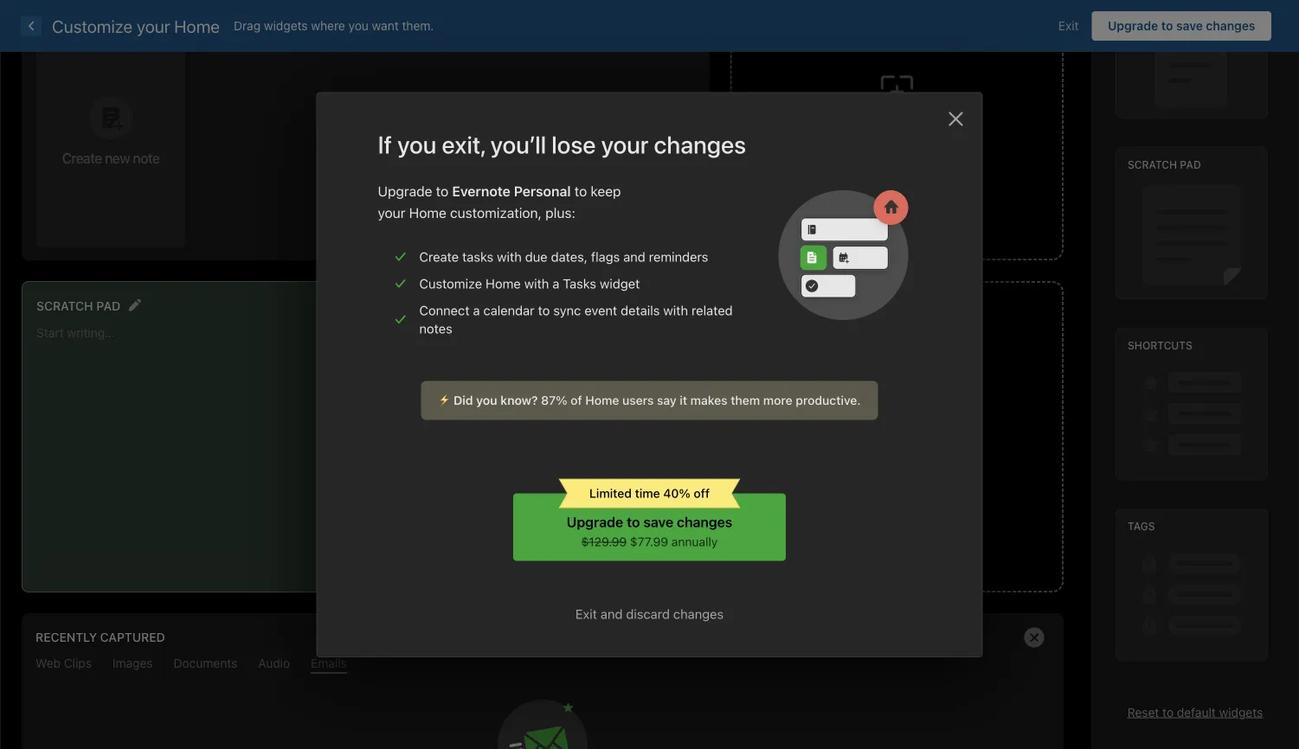Task type: describe. For each thing, give the bounding box(es) containing it.
2 vertical spatial you
[[476, 393, 498, 408]]

event
[[585, 303, 618, 318]]

notes
[[420, 321, 453, 336]]

1 vertical spatial your
[[601, 130, 649, 159]]

lose
[[552, 130, 596, 159]]

upgrade to evernote personal
[[378, 183, 571, 199]]

evernote
[[452, 183, 511, 199]]

them.
[[402, 19, 434, 33]]

due
[[525, 249, 548, 264]]

calendar
[[484, 303, 535, 318]]

0 vertical spatial scratch
[[1128, 159, 1178, 171]]

dates,
[[551, 249, 588, 264]]

edit widget title image
[[128, 299, 141, 312]]

$77.99
[[630, 535, 669, 549]]

to for upgrade to evernote personal
[[436, 183, 449, 199]]

to for reset to default widgets
[[1163, 706, 1174, 720]]

1 horizontal spatial you
[[397, 130, 437, 159]]

know?
[[501, 393, 538, 408]]

87%
[[541, 393, 568, 408]]

create tasks with due dates, flags and reminders
[[420, 249, 709, 264]]

tasks
[[462, 249, 494, 264]]

to keep your home customization, plus:
[[378, 183, 621, 221]]

your inside to keep your home customization, plus:
[[378, 205, 406, 221]]

create
[[420, 249, 459, 264]]

save for upgrade to save changes $129.99 $77.99 annually
[[644, 514, 674, 531]]

if you exit, you'll lose your changes
[[378, 130, 747, 159]]

personal
[[514, 183, 571, 199]]

upgrade to save changes
[[1108, 19, 1256, 33]]

2 vertical spatial widgets
[[1220, 706, 1264, 720]]

discard
[[626, 607, 670, 622]]

save for upgrade to save changes
[[1177, 19, 1203, 33]]

0 vertical spatial your
[[137, 16, 170, 36]]

1 horizontal spatial scratch pad
[[1128, 159, 1202, 171]]

more
[[764, 393, 793, 408]]

tags
[[1128, 521, 1156, 533]]

customize for customize home with a tasks widget
[[420, 276, 482, 291]]

them
[[731, 393, 760, 408]]

40%
[[664, 486, 691, 501]]

exit and discard changes button
[[513, 605, 786, 624]]

users
[[623, 393, 654, 408]]

widgets for here
[[874, 117, 923, 134]]

with inside the connect a calendar to sync event details with related notes
[[664, 303, 688, 318]]

exit for exit
[[1059, 19, 1079, 33]]

makes
[[691, 393, 728, 408]]

productive.
[[796, 393, 861, 408]]

scratch inside scratch pad button
[[36, 299, 93, 313]]

to for upgrade to save changes $129.99 $77.99 annually
[[627, 514, 640, 531]]

customize for customize your home
[[52, 16, 133, 36]]

keep
[[591, 183, 621, 199]]

customize home with a tasks widget
[[420, 276, 640, 291]]

of
[[571, 393, 582, 408]]

1 horizontal spatial a
[[553, 276, 560, 291]]

annually
[[672, 535, 718, 549]]

off
[[694, 486, 710, 501]]



Task type: vqa. For each thing, say whether or not it's contained in the screenshot.
More Actions Field
no



Task type: locate. For each thing, give the bounding box(es) containing it.
widgets for where
[[264, 19, 308, 33]]

changes for exit and discard changes
[[674, 607, 724, 622]]

1 vertical spatial drag
[[840, 117, 870, 134]]

shortcuts
[[1128, 340, 1193, 352]]

2 horizontal spatial with
[[664, 303, 688, 318]]

1 vertical spatial upgrade
[[378, 183, 433, 199]]

if
[[378, 130, 392, 159]]

changes inside upgrade to save changes button
[[1207, 19, 1256, 33]]

1 horizontal spatial and
[[624, 249, 646, 264]]

1 vertical spatial a
[[473, 303, 480, 318]]

where
[[311, 19, 345, 33]]

customize your home
[[52, 16, 220, 36]]

with down "due"
[[524, 276, 549, 291]]

to inside to keep your home customization, plus:
[[575, 183, 587, 199]]

0 horizontal spatial you
[[349, 19, 369, 33]]

upgrade down if
[[378, 183, 433, 199]]

0 horizontal spatial widgets
[[264, 19, 308, 33]]

pad
[[1181, 159, 1202, 171], [96, 299, 121, 313]]

upgrade inside upgrade to save changes $129.99 $77.99 annually
[[567, 514, 624, 531]]

thunder image
[[438, 393, 454, 408]]

2 vertical spatial upgrade
[[567, 514, 624, 531]]

0 horizontal spatial scratch
[[36, 299, 93, 313]]

default
[[1178, 706, 1216, 720]]

drag widgets where you want them.
[[234, 19, 434, 33]]

drag widgets here
[[840, 117, 955, 134]]

1 horizontal spatial your
[[378, 205, 406, 221]]

scratch pad button
[[36, 294, 121, 317]]

limited time 40% off
[[590, 486, 710, 501]]

1 vertical spatial exit
[[576, 607, 597, 622]]

you right did
[[476, 393, 498, 408]]

1 vertical spatial customize
[[420, 276, 482, 291]]

you right if
[[397, 130, 437, 159]]

to inside button
[[1162, 19, 1174, 33]]

upgrade up '$129.99'
[[567, 514, 624, 531]]

0 horizontal spatial save
[[644, 514, 674, 531]]

widgets left where
[[264, 19, 308, 33]]

2 horizontal spatial widgets
[[1220, 706, 1264, 720]]

reminders
[[649, 249, 709, 264]]

0 horizontal spatial exit
[[576, 607, 597, 622]]

1 horizontal spatial widgets
[[874, 117, 923, 134]]

⚡ did you know? 87% of home users say it makes them more productive.
[[438, 393, 861, 408]]

changes for upgrade to save changes
[[1207, 19, 1256, 33]]

1 horizontal spatial exit
[[1059, 19, 1079, 33]]

0 horizontal spatial a
[[473, 303, 480, 318]]

scratch pad
[[1128, 159, 1202, 171], [36, 299, 121, 313]]

connect a calendar to sync event details with related notes
[[420, 303, 733, 336]]

0 vertical spatial a
[[553, 276, 560, 291]]

say
[[657, 393, 677, 408]]

save inside upgrade to save changes $129.99 $77.99 annually
[[644, 514, 674, 531]]

1 vertical spatial scratch
[[36, 299, 93, 313]]

reset to default widgets button
[[1128, 706, 1264, 720]]

0 horizontal spatial your
[[137, 16, 170, 36]]

related
[[692, 303, 733, 318]]

drag for drag widgets where you want them.
[[234, 19, 261, 33]]

it
[[680, 393, 688, 408]]

to inside upgrade to save changes $129.99 $77.99 annually
[[627, 514, 640, 531]]

sync
[[554, 303, 581, 318]]

did
[[454, 393, 473, 408]]

plus:
[[546, 205, 576, 221]]

exit button
[[1046, 11, 1092, 41]]

upgrade inside button
[[1108, 19, 1159, 33]]

0 vertical spatial save
[[1177, 19, 1203, 33]]

changes inside exit and discard changes button
[[674, 607, 724, 622]]

0 vertical spatial pad
[[1181, 159, 1202, 171]]

pad inside button
[[96, 299, 121, 313]]

want
[[372, 19, 399, 33]]

drag for drag widgets here
[[840, 117, 870, 134]]

widgets left here
[[874, 117, 923, 134]]

0 vertical spatial drag
[[234, 19, 261, 33]]

0 horizontal spatial drag
[[234, 19, 261, 33]]

widgets right default
[[1220, 706, 1264, 720]]

widgets
[[264, 19, 308, 33], [874, 117, 923, 134], [1220, 706, 1264, 720]]

changes for upgrade to save changes $129.99 $77.99 annually
[[677, 514, 733, 531]]

2 vertical spatial with
[[664, 303, 688, 318]]

⚡
[[438, 393, 451, 408]]

and right flags
[[624, 249, 646, 264]]

0 horizontal spatial with
[[497, 249, 522, 264]]

drag left here
[[840, 117, 870, 134]]

drag left where
[[234, 19, 261, 33]]

exit for exit and discard changes
[[576, 607, 597, 622]]

1 horizontal spatial with
[[524, 276, 549, 291]]

a
[[553, 276, 560, 291], [473, 303, 480, 318]]

1 vertical spatial scratch pad
[[36, 299, 121, 313]]

0 vertical spatial with
[[497, 249, 522, 264]]

0 vertical spatial customize
[[52, 16, 133, 36]]

1 vertical spatial save
[[644, 514, 674, 531]]

$129.99
[[582, 535, 627, 549]]

to for upgrade to save changes
[[1162, 19, 1174, 33]]

0 vertical spatial widgets
[[264, 19, 308, 33]]

with for due
[[497, 249, 522, 264]]

exit and discard changes
[[576, 607, 724, 622]]

upgrade for upgrade to save changes $129.99 $77.99 annually
[[567, 514, 624, 531]]

upgrade
[[1108, 19, 1159, 33], [378, 183, 433, 199], [567, 514, 624, 531]]

1 horizontal spatial customize
[[420, 276, 482, 291]]

tasks
[[563, 276, 597, 291]]

you
[[349, 19, 369, 33], [397, 130, 437, 159], [476, 393, 498, 408]]

scratch
[[1128, 159, 1178, 171], [36, 299, 93, 313]]

1 horizontal spatial upgrade
[[567, 514, 624, 531]]

details
[[621, 303, 660, 318]]

reset to default widgets
[[1128, 706, 1264, 720]]

and left discard
[[601, 607, 623, 622]]

upgrade right exit button
[[1108, 19, 1159, 33]]

flags
[[591, 249, 620, 264]]

1 vertical spatial with
[[524, 276, 549, 291]]

and
[[624, 249, 646, 264], [601, 607, 623, 622]]

you'll
[[491, 130, 547, 159]]

1 vertical spatial widgets
[[874, 117, 923, 134]]

a right connect
[[473, 303, 480, 318]]

upgrade for upgrade to evernote personal
[[378, 183, 433, 199]]

0 horizontal spatial and
[[601, 607, 623, 622]]

1 vertical spatial remove image
[[1017, 621, 1052, 656]]

home inside to keep your home customization, plus:
[[409, 205, 447, 221]]

0 vertical spatial scratch pad
[[1128, 159, 1202, 171]]

and inside button
[[601, 607, 623, 622]]

1 horizontal spatial scratch
[[1128, 159, 1178, 171]]

0 vertical spatial upgrade
[[1108, 19, 1159, 33]]

home
[[174, 16, 220, 36], [409, 205, 447, 221], [486, 276, 521, 291], [586, 393, 619, 408]]

2 horizontal spatial your
[[601, 130, 649, 159]]

1 horizontal spatial pad
[[1181, 159, 1202, 171]]

you left want
[[349, 19, 369, 33]]

save inside button
[[1177, 19, 1203, 33]]

1 horizontal spatial save
[[1177, 19, 1203, 33]]

remove image
[[663, 288, 698, 323], [1017, 621, 1052, 656]]

0 horizontal spatial upgrade
[[378, 183, 433, 199]]

1 vertical spatial pad
[[96, 299, 121, 313]]

exit
[[1059, 19, 1079, 33], [576, 607, 597, 622]]

time
[[635, 486, 660, 501]]

connect
[[420, 303, 470, 318]]

widget
[[600, 276, 640, 291]]

customize
[[52, 16, 133, 36], [420, 276, 482, 291]]

0 vertical spatial and
[[624, 249, 646, 264]]

0 horizontal spatial remove image
[[663, 288, 698, 323]]

drag
[[234, 19, 261, 33], [840, 117, 870, 134]]

upgrade to save changes $129.99 $77.99 annually
[[567, 514, 733, 549]]

1 horizontal spatial drag
[[840, 117, 870, 134]]

here
[[927, 117, 955, 134]]

changes
[[1207, 19, 1256, 33], [654, 130, 747, 159], [677, 514, 733, 531], [674, 607, 724, 622]]

to inside the connect a calendar to sync event details with related notes
[[538, 303, 550, 318]]

a inside the connect a calendar to sync event details with related notes
[[473, 303, 480, 318]]

0 horizontal spatial pad
[[96, 299, 121, 313]]

0 vertical spatial you
[[349, 19, 369, 33]]

to
[[1162, 19, 1174, 33], [436, 183, 449, 199], [575, 183, 587, 199], [538, 303, 550, 318], [627, 514, 640, 531], [1163, 706, 1174, 720]]

with
[[497, 249, 522, 264], [524, 276, 549, 291], [664, 303, 688, 318]]

0 vertical spatial exit
[[1059, 19, 1079, 33]]

changes inside upgrade to save changes $129.99 $77.99 annually
[[677, 514, 733, 531]]

0 vertical spatial remove image
[[663, 288, 698, 323]]

your
[[137, 16, 170, 36], [601, 130, 649, 159], [378, 205, 406, 221]]

2 horizontal spatial you
[[476, 393, 498, 408]]

limited
[[590, 486, 632, 501]]

customization,
[[450, 205, 542, 221]]

upgrade to save changes button
[[1092, 11, 1272, 41]]

0 horizontal spatial scratch pad
[[36, 299, 121, 313]]

2 horizontal spatial upgrade
[[1108, 19, 1159, 33]]

2 vertical spatial your
[[378, 205, 406, 221]]

reset
[[1128, 706, 1160, 720]]

1 vertical spatial and
[[601, 607, 623, 622]]

0 horizontal spatial customize
[[52, 16, 133, 36]]

upgrade for upgrade to save changes
[[1108, 19, 1159, 33]]

with for a
[[524, 276, 549, 291]]

save
[[1177, 19, 1203, 33], [644, 514, 674, 531]]

1 vertical spatial you
[[397, 130, 437, 159]]

1 horizontal spatial remove image
[[1017, 621, 1052, 656]]

with left "due"
[[497, 249, 522, 264]]

with right 'details'
[[664, 303, 688, 318]]

a left tasks
[[553, 276, 560, 291]]

exit,
[[442, 130, 485, 159]]



